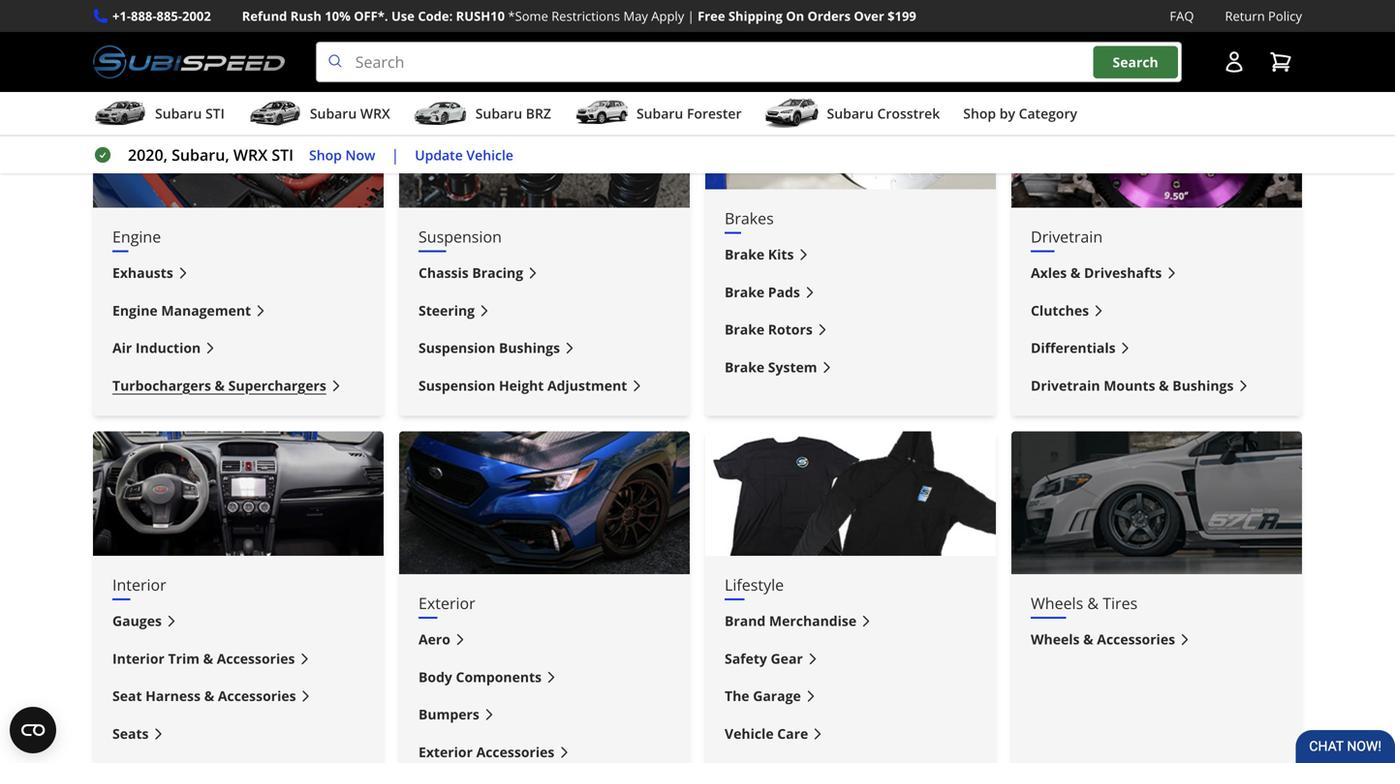 Task type: describe. For each thing, give the bounding box(es) containing it.
subaru sti button
[[93, 96, 225, 135]]

refund
[[242, 7, 287, 25]]

code:
[[418, 7, 453, 25]]

suspension for suspension
[[419, 227, 502, 247]]

wheels & accessories link
[[1031, 629, 1284, 651]]

1 horizontal spatial shop by category
[[964, 104, 1078, 123]]

kits
[[769, 245, 794, 264]]

mounts
[[1104, 377, 1156, 395]]

*some
[[508, 7, 549, 25]]

shipping
[[729, 7, 783, 25]]

shop inside "shop now" link
[[309, 146, 342, 164]]

bumpers
[[419, 706, 480, 724]]

faq
[[1170, 7, 1195, 25]]

brake for brake kits
[[725, 245, 765, 264]]

axles
[[1031, 264, 1068, 282]]

steering
[[419, 301, 475, 320]]

brand merchandise
[[725, 612, 857, 631]]

exterior image
[[399, 432, 690, 575]]

body components
[[419, 668, 542, 687]]

& left tires
[[1088, 593, 1099, 614]]

safety gear
[[725, 650, 803, 668]]

& inside "link"
[[204, 688, 214, 706]]

subaru brz button
[[414, 96, 552, 135]]

drivetrain for drivetrain mounts & bushings
[[1031, 377, 1101, 395]]

driveshafts
[[1085, 264, 1163, 282]]

gear
[[771, 650, 803, 668]]

brake kits link
[[725, 244, 977, 266]]

turbochargers & superchargers
[[112, 377, 326, 395]]

the garage link
[[725, 686, 977, 708]]

10%
[[325, 7, 351, 25]]

shop by category button
[[964, 96, 1078, 135]]

& down air induction link
[[215, 377, 225, 395]]

bracing
[[472, 264, 524, 282]]

adjustment
[[548, 377, 628, 395]]

exterior accessories
[[419, 744, 555, 762]]

wheels & accessories
[[1031, 631, 1176, 649]]

use
[[392, 7, 415, 25]]

brake kits
[[725, 245, 794, 264]]

air
[[112, 339, 132, 357]]

brake rotors
[[725, 321, 813, 339]]

brz
[[526, 104, 552, 123]]

subaru crosstrek
[[827, 104, 941, 123]]

0 horizontal spatial shop by category
[[93, 11, 294, 43]]

engine management link
[[112, 300, 365, 322]]

care
[[778, 725, 809, 744]]

vehicle inside button
[[467, 146, 514, 164]]

bushings inside suspension bushings link
[[499, 339, 560, 357]]

harness
[[146, 688, 201, 706]]

vehicle care link
[[725, 724, 977, 746]]

shop now
[[309, 146, 376, 164]]

brake system
[[725, 358, 818, 377]]

accessories down tires
[[1098, 631, 1176, 649]]

chassis bracing link
[[419, 262, 671, 284]]

over
[[854, 7, 885, 25]]

& down wheels & tires
[[1084, 631, 1094, 649]]

2020, subaru, wrx sti
[[128, 145, 294, 165]]

885-
[[157, 7, 182, 25]]

apply
[[652, 7, 685, 25]]

& right mounts
[[1160, 377, 1170, 395]]

differentials
[[1031, 339, 1116, 357]]

orders
[[808, 7, 851, 25]]

chassis
[[419, 264, 469, 282]]

suspension for suspension height adjustment
[[419, 377, 496, 395]]

subaru for subaru wrx
[[310, 104, 357, 123]]

on
[[786, 7, 805, 25]]

category inside 'dropdown button'
[[1019, 104, 1078, 123]]

suspension height adjustment link
[[419, 375, 671, 397]]

interior image
[[93, 432, 384, 557]]

brake pads link
[[725, 282, 977, 304]]

a subaru crosstrek thumbnail image image
[[765, 99, 820, 128]]

0 vertical spatial category
[[190, 11, 294, 43]]

lifestyle image
[[706, 432, 997, 557]]

tires
[[1103, 593, 1138, 614]]

shop inside shop by category 'dropdown button'
[[964, 104, 997, 123]]

wrx inside "dropdown button"
[[360, 104, 390, 123]]

the garage
[[725, 688, 802, 706]]

return
[[1226, 7, 1266, 25]]

bumpers link
[[419, 704, 671, 727]]

chassis bracing
[[419, 264, 524, 282]]

axles & driveshafts link
[[1031, 262, 1284, 284]]

superchargers
[[228, 377, 326, 395]]

1 vertical spatial vehicle
[[725, 725, 774, 744]]

garage
[[753, 688, 802, 706]]

& right trim
[[203, 650, 213, 668]]

0 horizontal spatial |
[[391, 145, 400, 165]]

suspension height adjustment
[[419, 377, 628, 395]]

exhausts link
[[112, 262, 365, 284]]

subaru wrx button
[[248, 96, 390, 135]]

seat harness & accessories
[[112, 688, 296, 706]]

engine for engine management
[[112, 301, 158, 320]]

subaru crosstrek button
[[765, 96, 941, 135]]

search input field
[[316, 42, 1183, 83]]

0 horizontal spatial wrx
[[234, 145, 268, 165]]

refund rush 10% off*. use code: rush10 *some restrictions may apply | free shipping on orders over $199
[[242, 7, 917, 25]]

a subaru sti thumbnail image image
[[93, 99, 147, 128]]

2020,
[[128, 145, 168, 165]]

drivetrain mounts & bushings
[[1031, 377, 1234, 395]]

brand
[[725, 612, 766, 631]]

search button
[[1094, 46, 1179, 78]]

interior for interior trim & accessories
[[112, 650, 165, 668]]

interior trim & accessories link
[[112, 649, 365, 671]]

subaru brz
[[476, 104, 552, 123]]

rush
[[291, 7, 322, 25]]

a subaru forester thumbnail image image
[[575, 99, 629, 128]]

rush10
[[456, 7, 505, 25]]

accessories down the "gauges" link at the bottom of page
[[217, 650, 295, 668]]

body components link
[[419, 667, 671, 689]]

wheels & tires
[[1031, 593, 1138, 614]]

exhausts
[[112, 264, 173, 282]]

system
[[769, 358, 818, 377]]

restrictions
[[552, 7, 621, 25]]

axles & driveshafts
[[1031, 264, 1163, 282]]



Task type: locate. For each thing, give the bounding box(es) containing it.
merchandise
[[770, 612, 857, 631]]

subaru inside dropdown button
[[155, 104, 202, 123]]

suspension for suspension bushings
[[419, 339, 496, 357]]

free
[[698, 7, 726, 25]]

1 horizontal spatial sti
[[272, 145, 294, 165]]

4 brake from the top
[[725, 358, 765, 377]]

wheels & accessories image
[[1012, 432, 1303, 575]]

0 vertical spatial engine
[[112, 227, 161, 247]]

0 horizontal spatial shop
[[93, 11, 150, 43]]

induction
[[136, 339, 201, 357]]

subaru up 'subaru,'
[[155, 104, 202, 123]]

+1-
[[112, 7, 131, 25]]

gauges link
[[112, 611, 365, 633]]

drivetrain down differentials
[[1031, 377, 1101, 395]]

0 horizontal spatial category
[[190, 11, 294, 43]]

suspension down suspension bushings
[[419, 377, 496, 395]]

2 subaru from the left
[[310, 104, 357, 123]]

shop right crosstrek
[[964, 104, 997, 123]]

1 wheels from the top
[[1031, 593, 1084, 614]]

1 vertical spatial exterior
[[419, 744, 473, 762]]

exterior for exterior
[[419, 593, 476, 614]]

3 brake from the top
[[725, 321, 765, 339]]

aero
[[419, 631, 451, 649]]

height
[[499, 377, 544, 395]]

pads
[[769, 283, 801, 301]]

0 vertical spatial exterior
[[419, 593, 476, 614]]

air induction
[[112, 339, 201, 357]]

seats
[[112, 725, 149, 744]]

sti inside dropdown button
[[206, 104, 225, 123]]

subaru inside dropdown button
[[827, 104, 874, 123]]

1 vertical spatial shop
[[964, 104, 997, 123]]

button image
[[1223, 51, 1247, 74]]

0 vertical spatial wrx
[[360, 104, 390, 123]]

shop left "now"
[[309, 146, 342, 164]]

a subaru brz thumbnail image image
[[414, 99, 468, 128]]

drivetrain mounts & bushings link
[[1031, 375, 1284, 397]]

drivetrain up the axles
[[1031, 227, 1103, 247]]

888-
[[131, 7, 157, 25]]

1 vertical spatial wrx
[[234, 145, 268, 165]]

brake for brake pads
[[725, 283, 765, 301]]

1 vertical spatial category
[[1019, 104, 1078, 123]]

brake rotors link
[[725, 319, 977, 341]]

2 suspension from the top
[[419, 339, 496, 357]]

vehicle down subaru brz "dropdown button"
[[467, 146, 514, 164]]

2 exterior from the top
[[419, 744, 473, 762]]

safety gear link
[[725, 649, 977, 671]]

wrx down a subaru wrx thumbnail image
[[234, 145, 268, 165]]

subaru wrx
[[310, 104, 390, 123]]

turbochargers & superchargers link
[[112, 375, 365, 397]]

subaru right a subaru crosstrek thumbnail image
[[827, 104, 874, 123]]

update
[[415, 146, 463, 164]]

2 brake from the top
[[725, 283, 765, 301]]

gauges
[[112, 612, 162, 631]]

3 suspension from the top
[[419, 377, 496, 395]]

3 subaru from the left
[[476, 104, 523, 123]]

subispeed logo image
[[93, 42, 285, 83]]

0 horizontal spatial by
[[156, 11, 184, 43]]

by
[[156, 11, 184, 43], [1000, 104, 1016, 123]]

differentials link
[[1031, 338, 1284, 360]]

engine for engine
[[112, 227, 161, 247]]

safety
[[725, 650, 768, 668]]

1 brake from the top
[[725, 245, 765, 264]]

body
[[419, 668, 453, 687]]

engine image
[[93, 65, 384, 208]]

subaru for subaru brz
[[476, 104, 523, 123]]

accessories inside "link"
[[218, 688, 296, 706]]

0 vertical spatial shop
[[93, 11, 150, 43]]

shop by category
[[93, 11, 294, 43], [964, 104, 1078, 123]]

interior down gauges
[[112, 650, 165, 668]]

exterior up aero at the left
[[419, 593, 476, 614]]

open widget image
[[10, 708, 56, 754]]

sti down a subaru wrx thumbnail image
[[272, 145, 294, 165]]

brake down brake pads
[[725, 321, 765, 339]]

suspension image
[[399, 65, 690, 208]]

exterior
[[419, 593, 476, 614], [419, 744, 473, 762]]

management
[[161, 301, 251, 320]]

update vehicle
[[415, 146, 514, 164]]

suspension down steering
[[419, 339, 496, 357]]

lifestyle
[[725, 575, 784, 596]]

1 horizontal spatial shop
[[309, 146, 342, 164]]

1 vertical spatial bushings
[[1173, 377, 1234, 395]]

| left free
[[688, 7, 695, 25]]

+1-888-885-2002
[[112, 7, 211, 25]]

wheels down wheels & tires
[[1031, 631, 1080, 649]]

wheels for wheels & accessories
[[1031, 631, 1080, 649]]

drivetrain
[[1031, 227, 1103, 247], [1031, 377, 1101, 395]]

clutches
[[1031, 301, 1090, 320]]

1 horizontal spatial by
[[1000, 104, 1016, 123]]

0 vertical spatial by
[[156, 11, 184, 43]]

1 vertical spatial interior
[[112, 650, 165, 668]]

1 interior from the top
[[112, 575, 166, 596]]

1 vertical spatial sti
[[272, 145, 294, 165]]

subaru left forester
[[637, 104, 684, 123]]

subaru for subaru sti
[[155, 104, 202, 123]]

forester
[[687, 104, 742, 123]]

0 vertical spatial |
[[688, 7, 695, 25]]

1 exterior from the top
[[419, 593, 476, 614]]

subaru for subaru forester
[[637, 104, 684, 123]]

suspension up chassis bracing
[[419, 227, 502, 247]]

sti
[[206, 104, 225, 123], [272, 145, 294, 165]]

bushings up suspension height adjustment
[[499, 339, 560, 357]]

crosstrek
[[878, 104, 941, 123]]

exterior down bumpers
[[419, 744, 473, 762]]

1 vertical spatial by
[[1000, 104, 1016, 123]]

drivetrain for drivetrain
[[1031, 227, 1103, 247]]

4 subaru from the left
[[637, 104, 684, 123]]

interior for interior
[[112, 575, 166, 596]]

1 vertical spatial |
[[391, 145, 400, 165]]

bushings down differentials "link"
[[1173, 377, 1234, 395]]

wrx up "now"
[[360, 104, 390, 123]]

steering link
[[419, 300, 671, 322]]

1 subaru from the left
[[155, 104, 202, 123]]

exterior for exterior accessories
[[419, 744, 473, 762]]

1 vertical spatial drivetrain
[[1031, 377, 1101, 395]]

brake left pads
[[725, 283, 765, 301]]

2 engine from the top
[[112, 301, 158, 320]]

sti up "2020, subaru, wrx sti"
[[206, 104, 225, 123]]

accessories down interior trim & accessories link
[[218, 688, 296, 706]]

wheels
[[1031, 593, 1084, 614], [1031, 631, 1080, 649]]

brake left kits
[[725, 245, 765, 264]]

subaru inside "dropdown button"
[[310, 104, 357, 123]]

engine down exhausts
[[112, 301, 158, 320]]

1 drivetrain from the top
[[1031, 227, 1103, 247]]

2 vertical spatial shop
[[309, 146, 342, 164]]

suspension bushings link
[[419, 338, 671, 360]]

accessories down bumpers link
[[477, 744, 555, 762]]

0 vertical spatial interior
[[112, 575, 166, 596]]

interior trim & accessories
[[112, 650, 295, 668]]

1 vertical spatial wheels
[[1031, 631, 1080, 649]]

components
[[456, 668, 542, 687]]

1 vertical spatial engine
[[112, 301, 158, 320]]

& right the axles
[[1071, 264, 1081, 282]]

seat
[[112, 688, 142, 706]]

engine
[[112, 227, 161, 247], [112, 301, 158, 320]]

1 horizontal spatial |
[[688, 7, 695, 25]]

0 horizontal spatial bushings
[[499, 339, 560, 357]]

2 interior from the top
[[112, 650, 165, 668]]

engine management
[[112, 301, 251, 320]]

+1-888-885-2002 link
[[112, 6, 211, 26]]

brake pads
[[725, 283, 801, 301]]

off*.
[[354, 7, 388, 25]]

subaru forester button
[[575, 96, 742, 135]]

1 vertical spatial shop by category
[[964, 104, 1078, 123]]

brakes image
[[706, 65, 997, 190]]

vehicle down the
[[725, 725, 774, 744]]

0 horizontal spatial sti
[[206, 104, 225, 123]]

faq link
[[1170, 6, 1195, 26]]

0 vertical spatial sti
[[206, 104, 225, 123]]

subaru inside "dropdown button"
[[476, 104, 523, 123]]

by inside 'dropdown button'
[[1000, 104, 1016, 123]]

1 horizontal spatial category
[[1019, 104, 1078, 123]]

shop
[[93, 11, 150, 43], [964, 104, 997, 123], [309, 146, 342, 164]]

interior up gauges
[[112, 575, 166, 596]]

subaru sti
[[155, 104, 225, 123]]

1 vertical spatial suspension
[[419, 339, 496, 357]]

2 wheels from the top
[[1031, 631, 1080, 649]]

turbochargers
[[112, 377, 211, 395]]

0 horizontal spatial vehicle
[[467, 146, 514, 164]]

subaru for subaru crosstrek
[[827, 104, 874, 123]]

clutches link
[[1031, 300, 1284, 322]]

vehicle
[[467, 146, 514, 164], [725, 725, 774, 744]]

air induction link
[[112, 338, 365, 360]]

& right "harness"
[[204, 688, 214, 706]]

a subaru wrx thumbnail image image
[[248, 99, 302, 128]]

wrx
[[360, 104, 390, 123], [234, 145, 268, 165]]

brand merchandise link
[[725, 611, 977, 633]]

0 vertical spatial suspension
[[419, 227, 502, 247]]

subaru inside dropdown button
[[637, 104, 684, 123]]

return policy link
[[1226, 6, 1303, 26]]

1 engine from the top
[[112, 227, 161, 247]]

1 horizontal spatial bushings
[[1173, 377, 1234, 395]]

shop left 885-
[[93, 11, 150, 43]]

subaru left brz at the top left
[[476, 104, 523, 123]]

brake for brake rotors
[[725, 321, 765, 339]]

return policy
[[1226, 7, 1303, 25]]

0 vertical spatial vehicle
[[467, 146, 514, 164]]

engine up exhausts
[[112, 227, 161, 247]]

may
[[624, 7, 648, 25]]

2 horizontal spatial shop
[[964, 104, 997, 123]]

seat harness & accessories link
[[112, 686, 365, 708]]

1 horizontal spatial vehicle
[[725, 725, 774, 744]]

brake system link
[[725, 357, 977, 379]]

bushings inside drivetrain mounts & bushings link
[[1173, 377, 1234, 395]]

0 vertical spatial wheels
[[1031, 593, 1084, 614]]

1 suspension from the top
[[419, 227, 502, 247]]

5 subaru from the left
[[827, 104, 874, 123]]

$199
[[888, 7, 917, 25]]

1 horizontal spatial wrx
[[360, 104, 390, 123]]

0 vertical spatial drivetrain
[[1031, 227, 1103, 247]]

brake for brake system
[[725, 358, 765, 377]]

brakes
[[725, 208, 774, 229]]

|
[[688, 7, 695, 25], [391, 145, 400, 165]]

subaru forester
[[637, 104, 742, 123]]

2 vertical spatial suspension
[[419, 377, 496, 395]]

bushings
[[499, 339, 560, 357], [1173, 377, 1234, 395]]

drivetrain image
[[1012, 65, 1303, 208]]

2 drivetrain from the top
[[1031, 377, 1101, 395]]

wheels for wheels & tires
[[1031, 593, 1084, 614]]

| right "now"
[[391, 145, 400, 165]]

subaru up shop now
[[310, 104, 357, 123]]

0 vertical spatial shop by category
[[93, 11, 294, 43]]

0 vertical spatial bushings
[[499, 339, 560, 357]]

update vehicle button
[[415, 144, 514, 166]]

wheels up wheels & accessories
[[1031, 593, 1084, 614]]

brake down 'brake rotors'
[[725, 358, 765, 377]]



Task type: vqa. For each thing, say whether or not it's contained in the screenshot.
Price Dropdown Button at the top
no



